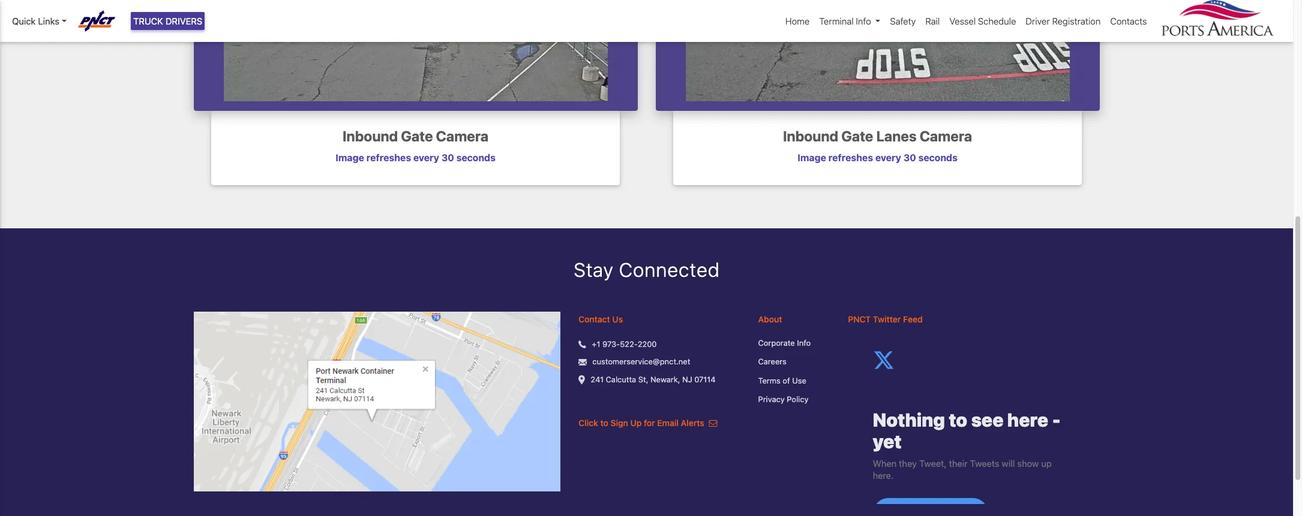 Task type: vqa. For each thing, say whether or not it's contained in the screenshot.
Is:1
no



Task type: locate. For each thing, give the bounding box(es) containing it.
2 30 from the left
[[904, 153, 916, 163]]

1 horizontal spatial inbound
[[783, 128, 838, 145]]

0 horizontal spatial camera
[[436, 128, 489, 145]]

camera
[[436, 128, 489, 145], [920, 128, 972, 145]]

privacy policy link
[[758, 394, 830, 406]]

click
[[579, 418, 598, 428]]

every
[[413, 153, 439, 163], [876, 153, 901, 163]]

image
[[336, 153, 364, 163], [798, 153, 826, 163]]

0 horizontal spatial info
[[797, 338, 811, 348]]

1 horizontal spatial refreshes
[[829, 153, 873, 163]]

vessel
[[950, 16, 976, 26]]

info right terminal
[[856, 16, 871, 26]]

click to sign up for email alerts
[[579, 418, 707, 428]]

1 horizontal spatial image
[[798, 153, 826, 163]]

seconds
[[456, 153, 496, 163], [919, 153, 958, 163]]

inbound for inbound gate camera
[[343, 128, 398, 145]]

terminal
[[819, 16, 854, 26]]

0 vertical spatial info
[[856, 16, 871, 26]]

refreshes down inbound gate camera
[[367, 153, 411, 163]]

twitter
[[873, 314, 901, 325]]

terms of use link
[[758, 376, 830, 387]]

drivers
[[166, 16, 202, 26]]

2 inbound from the left
[[783, 128, 838, 145]]

0 horizontal spatial every
[[413, 153, 439, 163]]

1 every from the left
[[413, 153, 439, 163]]

1 horizontal spatial info
[[856, 16, 871, 26]]

terms of use
[[758, 376, 806, 386]]

0 horizontal spatial inbound
[[343, 128, 398, 145]]

2 gate from the left
[[842, 128, 873, 145]]

+1
[[592, 340, 600, 349]]

1 horizontal spatial 30
[[904, 153, 916, 163]]

schedule
[[978, 16, 1016, 26]]

contacts
[[1111, 16, 1147, 26]]

image refreshes every 30 seconds down inbound gate lanes camera
[[798, 153, 958, 163]]

info
[[856, 16, 871, 26], [797, 338, 811, 348]]

alerts
[[681, 418, 704, 428]]

policy
[[787, 395, 809, 405]]

1 image from the left
[[336, 153, 364, 163]]

1 vertical spatial info
[[797, 338, 811, 348]]

1 inbound from the left
[[343, 128, 398, 145]]

0 horizontal spatial image
[[336, 153, 364, 163]]

30 down inbound gate camera
[[442, 153, 454, 163]]

home link
[[781, 10, 815, 33]]

1 seconds from the left
[[456, 153, 496, 163]]

calcutta
[[606, 375, 636, 385]]

every for lanes
[[876, 153, 901, 163]]

safety
[[890, 16, 916, 26]]

info up careers link
[[797, 338, 811, 348]]

1 horizontal spatial gate
[[842, 128, 873, 145]]

feed
[[903, 314, 923, 325]]

lanes
[[877, 128, 917, 145]]

1 horizontal spatial image refreshes every 30 seconds
[[798, 153, 958, 163]]

st,
[[638, 375, 648, 385]]

gate for camera
[[401, 128, 433, 145]]

2 image refreshes every 30 seconds from the left
[[798, 153, 958, 163]]

links
[[38, 16, 59, 26]]

0 horizontal spatial image refreshes every 30 seconds
[[336, 153, 496, 163]]

0 horizontal spatial gate
[[401, 128, 433, 145]]

1 image refreshes every 30 seconds from the left
[[336, 153, 496, 163]]

07114
[[694, 375, 716, 385]]

customerservice@pnct.net
[[593, 357, 690, 367]]

truck drivers
[[133, 16, 202, 26]]

2 seconds from the left
[[919, 153, 958, 163]]

registration
[[1052, 16, 1101, 26]]

corporate info
[[758, 338, 811, 348]]

click to sign up for email alerts link
[[579, 418, 717, 428]]

1 horizontal spatial camera
[[920, 128, 972, 145]]

image refreshes every 30 seconds down inbound gate camera
[[336, 153, 496, 163]]

rail link
[[921, 10, 945, 33]]

2 refreshes from the left
[[829, 153, 873, 163]]

1 horizontal spatial every
[[876, 153, 901, 163]]

refreshes
[[367, 153, 411, 163], [829, 153, 873, 163]]

0 horizontal spatial seconds
[[456, 153, 496, 163]]

every down inbound gate camera
[[413, 153, 439, 163]]

every for camera
[[413, 153, 439, 163]]

inbound gate lanes camera
[[783, 128, 972, 145]]

0 horizontal spatial refreshes
[[367, 153, 411, 163]]

inbound
[[343, 128, 398, 145], [783, 128, 838, 145]]

use
[[792, 376, 806, 386]]

image for inbound gate camera
[[336, 153, 364, 163]]

truck drivers link
[[131, 12, 205, 30]]

truck
[[133, 16, 163, 26]]

1 refreshes from the left
[[367, 153, 411, 163]]

30
[[442, 153, 454, 163], [904, 153, 916, 163]]

2 every from the left
[[876, 153, 901, 163]]

rail
[[926, 16, 940, 26]]

0 horizontal spatial 30
[[442, 153, 454, 163]]

30 down lanes
[[904, 153, 916, 163]]

newark,
[[651, 375, 680, 385]]

2200
[[638, 340, 657, 349]]

contact us
[[579, 314, 623, 325]]

seconds for camera
[[456, 153, 496, 163]]

1 horizontal spatial seconds
[[919, 153, 958, 163]]

image refreshes every 30 seconds
[[336, 153, 496, 163], [798, 153, 958, 163]]

every down lanes
[[876, 153, 901, 163]]

241 calcutta st, newark, nj 07114
[[591, 375, 716, 385]]

1 30 from the left
[[442, 153, 454, 163]]

1 gate from the left
[[401, 128, 433, 145]]

refreshes down inbound gate lanes camera
[[829, 153, 873, 163]]

sign
[[611, 418, 628, 428]]

refreshes for lanes
[[829, 153, 873, 163]]

2 image from the left
[[798, 153, 826, 163]]

terms
[[758, 376, 781, 386]]

gate
[[401, 128, 433, 145], [842, 128, 873, 145]]



Task type: describe. For each thing, give the bounding box(es) containing it.
for
[[644, 418, 655, 428]]

vessel schedule link
[[945, 10, 1021, 33]]

terminal info link
[[815, 10, 885, 33]]

info for terminal info
[[856, 16, 871, 26]]

driver registration link
[[1021, 10, 1106, 33]]

connected
[[619, 259, 720, 282]]

30 for lanes
[[904, 153, 916, 163]]

image for inbound gate lanes camera
[[798, 153, 826, 163]]

info for corporate info
[[797, 338, 811, 348]]

to
[[600, 418, 609, 428]]

contact
[[579, 314, 610, 325]]

973-
[[603, 340, 620, 349]]

corporate
[[758, 338, 795, 348]]

pnct twitter feed
[[848, 314, 923, 325]]

quick
[[12, 16, 36, 26]]

careers
[[758, 357, 787, 367]]

of
[[783, 376, 790, 386]]

seconds for lanes
[[919, 153, 958, 163]]

241 calcutta st, newark, nj 07114 link
[[591, 374, 716, 386]]

vessel schedule
[[950, 16, 1016, 26]]

up
[[630, 418, 642, 428]]

gate for lanes
[[842, 128, 873, 145]]

nj
[[682, 375, 692, 385]]

inbound gate camera
[[343, 128, 489, 145]]

home
[[786, 16, 810, 26]]

inbound for inbound gate lanes camera
[[783, 128, 838, 145]]

stay connected
[[574, 259, 720, 282]]

1 camera from the left
[[436, 128, 489, 145]]

2 camera from the left
[[920, 128, 972, 145]]

quick links
[[12, 16, 59, 26]]

30 for camera
[[442, 153, 454, 163]]

envelope o image
[[709, 419, 717, 428]]

safety link
[[885, 10, 921, 33]]

corporate info link
[[758, 338, 830, 349]]

quick links link
[[12, 14, 66, 28]]

pnct
[[848, 314, 871, 325]]

driver
[[1026, 16, 1050, 26]]

stay
[[574, 259, 614, 282]]

522-
[[620, 340, 638, 349]]

careers link
[[758, 357, 830, 368]]

image refreshes every 30 seconds for lanes
[[798, 153, 958, 163]]

privacy policy
[[758, 395, 809, 405]]

241
[[591, 375, 604, 385]]

terminal info
[[819, 16, 871, 26]]

about
[[758, 314, 782, 325]]

email
[[657, 418, 679, 428]]

contacts link
[[1106, 10, 1152, 33]]

us
[[612, 314, 623, 325]]

+1 973-522-2200
[[592, 340, 657, 349]]

customerservice@pnct.net link
[[593, 357, 690, 368]]

refreshes for camera
[[367, 153, 411, 163]]

+1 973-522-2200 link
[[592, 339, 657, 351]]

privacy
[[758, 395, 785, 405]]

image refreshes every 30 seconds for camera
[[336, 153, 496, 163]]

driver registration
[[1026, 16, 1101, 26]]



